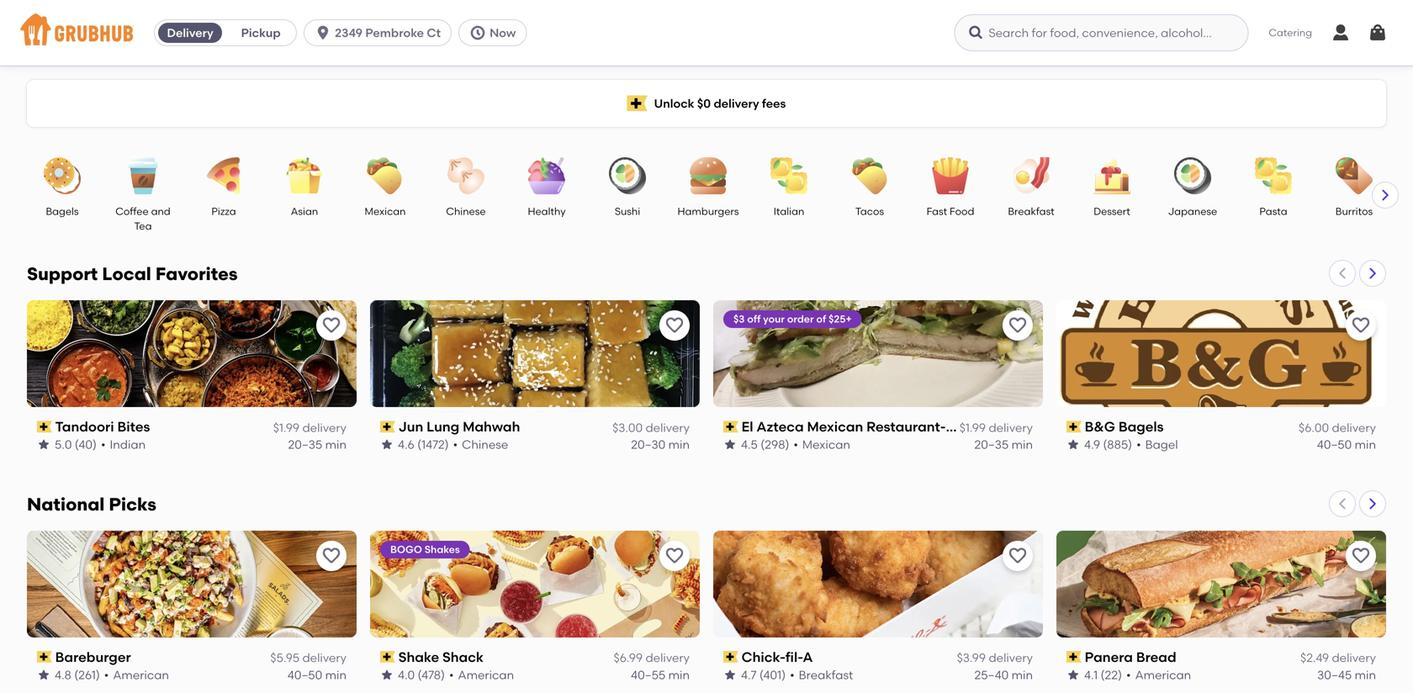 Task type: vqa. For each thing, say whether or not it's contained in the screenshot.
off
yes



Task type: describe. For each thing, give the bounding box(es) containing it.
fast food image
[[921, 157, 980, 194]]

japanese image
[[1163, 157, 1222, 194]]

0 horizontal spatial bagels
[[46, 205, 79, 217]]

4.7
[[741, 668, 757, 682]]

(22)
[[1101, 668, 1122, 682]]

japanese
[[1168, 205, 1218, 217]]

$1.99 for tandoori bites
[[273, 420, 300, 435]]

• for panera bread
[[1127, 668, 1131, 682]]

shack
[[442, 649, 484, 665]]

delivery for lung
[[646, 420, 690, 435]]

tandoori
[[55, 419, 114, 435]]

pembroke
[[365, 26, 424, 40]]

4.1
[[1084, 668, 1098, 682]]

2 mahwah from the left
[[946, 419, 1004, 435]]

30–45 min
[[1318, 668, 1376, 682]]

dessert
[[1094, 205, 1130, 217]]

of
[[816, 313, 826, 325]]

20–30 min
[[631, 438, 690, 452]]

• bagel
[[1137, 438, 1178, 452]]

ct
[[427, 26, 441, 40]]

$5.95 delivery
[[270, 651, 347, 665]]

(298)
[[761, 438, 789, 452]]

0 horizontal spatial breakfast
[[799, 668, 853, 682]]

coffee and tea image
[[114, 157, 172, 194]]

tea
[[134, 220, 152, 232]]

min for fil-
[[1012, 668, 1033, 682]]

save this restaurant button for panera bread
[[1346, 541, 1376, 571]]

2 horizontal spatial svg image
[[1368, 23, 1388, 43]]

subscription pass image for b&g bagels
[[1067, 421, 1082, 433]]

el
[[742, 419, 753, 435]]

$1.99 delivery for el azteca mexican restaurant-mahwah
[[960, 420, 1033, 435]]

shake shack logo image
[[370, 531, 700, 638]]

unlock $0 delivery fees
[[654, 96, 786, 111]]

• american for bareburger
[[104, 668, 169, 682]]

4.0 (478)
[[398, 668, 445, 682]]

delivery for shack
[[646, 651, 690, 665]]

svg image for 2349 pembroke ct
[[315, 24, 332, 41]]

delivery button
[[155, 19, 226, 46]]

burritos image
[[1325, 157, 1384, 194]]

• for el azteca mexican restaurant-mahwah
[[794, 438, 798, 452]]

delivery
[[167, 26, 213, 40]]

delivery for bagels
[[1332, 420, 1376, 435]]

40–55
[[631, 668, 666, 682]]

$25+
[[829, 313, 852, 325]]

azteca
[[757, 419, 804, 435]]

$3 off your order of $25+
[[734, 313, 852, 325]]

fil-
[[786, 649, 803, 665]]

save this restaurant button for jun lung mahwah
[[660, 310, 690, 341]]

$3
[[734, 313, 745, 325]]

star icon image for chick-fil-a
[[723, 668, 737, 682]]

svg image for now
[[469, 24, 486, 41]]

$1.99 delivery for tandoori bites
[[273, 420, 347, 435]]

min for bites
[[325, 438, 347, 452]]

healthy image
[[517, 157, 576, 194]]

30–45
[[1318, 668, 1352, 682]]

healthy
[[528, 205, 566, 217]]

your
[[763, 313, 785, 325]]

40–50 for b&g bagels
[[1317, 438, 1352, 452]]

$3.99
[[957, 651, 986, 665]]

min for azteca
[[1012, 438, 1033, 452]]

subscription pass image for shake shack
[[380, 651, 395, 663]]

main navigation navigation
[[0, 0, 1413, 66]]

breakfast image
[[1002, 157, 1061, 194]]

40–55 min
[[631, 668, 690, 682]]

asian
[[291, 205, 318, 217]]

caret left icon image for national picks
[[1336, 497, 1349, 511]]

• american for shake shack
[[449, 668, 514, 682]]

4.5
[[741, 438, 758, 452]]

(1472)
[[417, 438, 449, 452]]

national
[[27, 494, 105, 515]]

favorites
[[156, 263, 238, 285]]

(478)
[[418, 668, 445, 682]]

asian image
[[275, 157, 334, 194]]

bogo
[[390, 543, 422, 556]]

min for shack
[[668, 668, 690, 682]]

sushi image
[[598, 157, 657, 194]]

coffee and tea
[[116, 205, 171, 232]]

$5.95
[[270, 651, 300, 665]]

save this restaurant button for tandoori bites
[[316, 310, 347, 341]]

fast food
[[927, 205, 975, 217]]

italian
[[774, 205, 805, 217]]

indian
[[110, 438, 146, 452]]

subscription pass image for tandoori bites
[[37, 421, 52, 433]]

subscription pass image for panera bread
[[1067, 651, 1082, 663]]

pasta
[[1260, 205, 1288, 217]]

20–35 min for el azteca mexican restaurant-mahwah
[[975, 438, 1033, 452]]

now button
[[459, 19, 534, 46]]

bagel
[[1145, 438, 1178, 452]]

subscription pass image for bareburger
[[37, 651, 52, 663]]

subscription pass image for el azteca mexican restaurant-mahwah
[[723, 421, 738, 433]]

$2.49
[[1301, 651, 1329, 665]]

american for bareburger
[[113, 668, 169, 682]]

restaurant-
[[867, 419, 946, 435]]

catering button
[[1257, 14, 1324, 52]]

$6.00
[[1299, 420, 1329, 435]]

tandoori bites logo image
[[27, 300, 357, 407]]

min for bagels
[[1355, 438, 1376, 452]]

american for panera bread
[[1135, 668, 1191, 682]]

star icon image for el azteca mexican restaurant-mahwah
[[723, 438, 737, 452]]

$6.99 delivery
[[614, 651, 690, 665]]

• for bareburger
[[104, 668, 109, 682]]

panera bread
[[1085, 649, 1177, 665]]

$3.00
[[613, 420, 643, 435]]

4.7 (401)
[[741, 668, 786, 682]]

20–35 for tandoori bites
[[288, 438, 322, 452]]

• for shake shack
[[449, 668, 454, 682]]

save this restaurant image for jun lung mahwah
[[665, 315, 685, 336]]

save this restaurant image for national picks
[[1351, 546, 1371, 566]]

caret left icon image for support local favorites
[[1336, 267, 1349, 280]]

order
[[787, 313, 814, 325]]

star icon image for bareburger
[[37, 668, 50, 682]]

1 mahwah from the left
[[463, 419, 520, 435]]

picks
[[109, 494, 156, 515]]

save this restaurant button for bareburger
[[316, 541, 347, 571]]

bites
[[117, 419, 150, 435]]

food
[[950, 205, 975, 217]]

1 horizontal spatial svg image
[[1331, 23, 1351, 43]]

min down $5.95 delivery
[[325, 668, 347, 682]]

pasta image
[[1244, 157, 1303, 194]]

chick-
[[742, 649, 786, 665]]

save this restaurant button for b&g bagels
[[1346, 310, 1376, 341]]

pickup button
[[226, 19, 296, 46]]

caret right icon image for national picks
[[1366, 497, 1380, 511]]

el azteca mexican restaurant-mahwah
[[742, 419, 1004, 435]]



Task type: locate. For each thing, give the bounding box(es) containing it.
caret right icon image
[[1379, 188, 1392, 202], [1366, 267, 1380, 280], [1366, 497, 1380, 511]]

lung
[[427, 419, 460, 435]]

3 american from the left
[[1135, 668, 1191, 682]]

1 horizontal spatial $1.99 delivery
[[960, 420, 1033, 435]]

40–50 down $6.00 delivery
[[1317, 438, 1352, 452]]

$6.99
[[614, 651, 643, 665]]

star icon image left 4.5
[[723, 438, 737, 452]]

catering
[[1269, 26, 1312, 39]]

bagels down bagels image at the top of the page
[[46, 205, 79, 217]]

hamburgers
[[678, 205, 739, 217]]

svg image
[[315, 24, 332, 41], [469, 24, 486, 41]]

star icon image left 5.0
[[37, 438, 50, 452]]

• american
[[104, 668, 169, 682], [449, 668, 514, 682], [1127, 668, 1191, 682]]

1 vertical spatial mexican
[[807, 419, 863, 435]]

2 svg image from the left
[[469, 24, 486, 41]]

tacos image
[[840, 157, 899, 194]]

• american down 'bareburger'
[[104, 668, 169, 682]]

40–50 min down $6.00 delivery
[[1317, 438, 1376, 452]]

• american down the 'bread'
[[1127, 668, 1191, 682]]

4.9 (885)
[[1084, 438, 1132, 452]]

subscription pass image left el
[[723, 421, 738, 433]]

0 horizontal spatial 20–35 min
[[288, 438, 347, 452]]

1 horizontal spatial • american
[[449, 668, 514, 682]]

(261)
[[74, 668, 100, 682]]

1 svg image from the left
[[315, 24, 332, 41]]

25–40 min
[[975, 668, 1033, 682]]

subscription pass image left shake
[[380, 651, 395, 663]]

2 american from the left
[[458, 668, 514, 682]]

• right (40)
[[101, 438, 106, 452]]

star icon image for shake shack
[[380, 668, 394, 682]]

hamburgers image
[[679, 157, 738, 194]]

1 horizontal spatial 40–50 min
[[1317, 438, 1376, 452]]

0 vertical spatial mexican
[[365, 205, 406, 217]]

save this restaurant image for bareburger
[[321, 546, 342, 566]]

delivery for fil-
[[989, 651, 1033, 665]]

subscription pass image left b&g
[[1067, 421, 1082, 433]]

star icon image left 4.9
[[1067, 438, 1080, 452]]

delivery for azteca
[[989, 420, 1033, 435]]

burritos
[[1336, 205, 1373, 217]]

fast
[[927, 205, 947, 217]]

$3.99 delivery
[[957, 651, 1033, 665]]

2 vertical spatial caret right icon image
[[1366, 497, 1380, 511]]

coffee
[[116, 205, 149, 217]]

$2.49 delivery
[[1301, 651, 1376, 665]]

1 horizontal spatial 20–35
[[975, 438, 1009, 452]]

5.0 (40)
[[55, 438, 97, 452]]

20–30
[[631, 438, 666, 452]]

shakes
[[425, 543, 460, 556]]

1 20–35 from the left
[[288, 438, 322, 452]]

40–50 min for bareburger
[[288, 668, 347, 682]]

subscription pass image left jun
[[380, 421, 395, 433]]

grubhub plus flag logo image
[[627, 95, 647, 111]]

4.9
[[1084, 438, 1100, 452]]

breakfast down a
[[799, 668, 853, 682]]

1 vertical spatial 40–50
[[288, 668, 322, 682]]

unlock
[[654, 96, 695, 111]]

caret right icon image for support local favorites
[[1366, 267, 1380, 280]]

star icon image left 4.7
[[723, 668, 737, 682]]

b&g bagels logo image
[[1057, 300, 1386, 407]]

1 vertical spatial chinese
[[462, 438, 508, 452]]

• breakfast
[[790, 668, 853, 682]]

american down shack on the bottom of the page
[[458, 668, 514, 682]]

svg image left 2349
[[315, 24, 332, 41]]

(40)
[[75, 438, 97, 452]]

support local favorites
[[27, 263, 238, 285]]

pizza
[[211, 205, 236, 217]]

off
[[747, 313, 761, 325]]

a
[[803, 649, 813, 665]]

4.1 (22)
[[1084, 668, 1122, 682]]

star icon image for b&g bagels
[[1067, 438, 1080, 452]]

0 vertical spatial caret left icon image
[[1336, 267, 1349, 280]]

2 $1.99 delivery from the left
[[960, 420, 1033, 435]]

0 horizontal spatial 40–50
[[288, 668, 322, 682]]

panera bread logo image
[[1057, 531, 1386, 638]]

20–35 for el azteca mexican restaurant-mahwah
[[975, 438, 1009, 452]]

1 horizontal spatial svg image
[[469, 24, 486, 41]]

5.0
[[55, 438, 72, 452]]

pickup
[[241, 26, 281, 40]]

1 vertical spatial bagels
[[1119, 419, 1164, 435]]

star icon image for panera bread
[[1067, 668, 1080, 682]]

bagels up • bagel at the right bottom of page
[[1119, 419, 1164, 435]]

star icon image left 4.8
[[37, 668, 50, 682]]

25–40
[[975, 668, 1009, 682]]

bareburger
[[55, 649, 131, 665]]

min left 4.9
[[1012, 438, 1033, 452]]

subscription pass image left chick-
[[723, 651, 738, 663]]

bread
[[1136, 649, 1177, 665]]

20–35 min
[[288, 438, 347, 452], [975, 438, 1033, 452]]

1 • american from the left
[[104, 668, 169, 682]]

1 horizontal spatial bagels
[[1119, 419, 1164, 435]]

• chinese
[[453, 438, 508, 452]]

40–50 min for b&g bagels
[[1317, 438, 1376, 452]]

star icon image left 4.0
[[380, 668, 394, 682]]

and
[[151, 205, 171, 217]]

4.5 (298)
[[741, 438, 789, 452]]

0 vertical spatial chinese
[[446, 205, 486, 217]]

save this restaurant image for chick-fil-a
[[1008, 546, 1028, 566]]

mexican up '• mexican'
[[807, 419, 863, 435]]

1 horizontal spatial $1.99
[[960, 420, 986, 435]]

4.8
[[55, 668, 71, 682]]

el azteca mexican restaurant-mahwah logo image
[[713, 300, 1043, 407]]

1 $1.99 from the left
[[273, 420, 300, 435]]

min right 40–55
[[668, 668, 690, 682]]

0 horizontal spatial svg image
[[315, 24, 332, 41]]

$1.99 delivery
[[273, 420, 347, 435], [960, 420, 1033, 435]]

star icon image
[[37, 438, 50, 452], [380, 438, 394, 452], [723, 438, 737, 452], [1067, 438, 1080, 452], [37, 668, 50, 682], [380, 668, 394, 682], [723, 668, 737, 682], [1067, 668, 1080, 682]]

dessert image
[[1083, 157, 1142, 194]]

subscription pass image left the panera
[[1067, 651, 1082, 663]]

american down 'bareburger'
[[113, 668, 169, 682]]

chinese image
[[437, 157, 496, 194]]

1 american from the left
[[113, 668, 169, 682]]

1 vertical spatial breakfast
[[799, 668, 853, 682]]

1 vertical spatial caret left icon image
[[1336, 497, 1349, 511]]

(401)
[[760, 668, 786, 682]]

min right "30–45"
[[1355, 668, 1376, 682]]

save this restaurant image
[[321, 315, 342, 336], [1351, 315, 1371, 336], [1351, 546, 1371, 566]]

• right the (298)
[[794, 438, 798, 452]]

bagels image
[[33, 157, 92, 194]]

1 vertical spatial caret right icon image
[[1366, 267, 1380, 280]]

b&g bagels
[[1085, 419, 1164, 435]]

mexican down mexican image in the top left of the page
[[365, 205, 406, 217]]

chinese
[[446, 205, 486, 217], [462, 438, 508, 452]]

mexican down el azteca mexican restaurant-mahwah
[[802, 438, 850, 452]]

0 horizontal spatial svg image
[[968, 24, 985, 41]]

2349 pembroke ct
[[335, 26, 441, 40]]

jun lung mahwah  logo image
[[370, 300, 700, 407]]

• indian
[[101, 438, 146, 452]]

0 horizontal spatial 40–50 min
[[288, 668, 347, 682]]

mexican
[[365, 205, 406, 217], [807, 419, 863, 435], [802, 438, 850, 452]]

shake
[[398, 649, 439, 665]]

• for chick-fil-a
[[790, 668, 795, 682]]

2 horizontal spatial american
[[1135, 668, 1191, 682]]

save this restaurant button for chick-fil-a
[[1003, 541, 1033, 571]]

national picks
[[27, 494, 156, 515]]

jun
[[398, 419, 423, 435]]

1 caret left icon image from the top
[[1336, 267, 1349, 280]]

0 horizontal spatial $1.99
[[273, 420, 300, 435]]

4.8 (261)
[[55, 668, 100, 682]]

b&g
[[1085, 419, 1115, 435]]

svg image inside 2349 pembroke ct button
[[315, 24, 332, 41]]

2 20–35 from the left
[[975, 438, 1009, 452]]

save this restaurant image
[[665, 315, 685, 336], [1008, 315, 1028, 336], [321, 546, 342, 566], [665, 546, 685, 566], [1008, 546, 1028, 566]]

0 vertical spatial 40–50 min
[[1317, 438, 1376, 452]]

2 • american from the left
[[449, 668, 514, 682]]

now
[[490, 26, 516, 40]]

1 horizontal spatial 20–35 min
[[975, 438, 1033, 452]]

• right (22)
[[1127, 668, 1131, 682]]

• right (261)
[[104, 668, 109, 682]]

40–50 min
[[1317, 438, 1376, 452], [288, 668, 347, 682]]

bogo shakes
[[390, 543, 460, 556]]

• right (885)
[[1137, 438, 1141, 452]]

min right 25–40
[[1012, 668, 1033, 682]]

chinese down jun lung mahwah
[[462, 438, 508, 452]]

chick-fil-a logo image
[[713, 531, 1043, 638]]

caret left icon image
[[1336, 267, 1349, 280], [1336, 497, 1349, 511]]

bagels
[[46, 205, 79, 217], [1119, 419, 1164, 435]]

american for shake shack
[[458, 668, 514, 682]]

2 vertical spatial mexican
[[802, 438, 850, 452]]

40–50 for bareburger
[[288, 668, 322, 682]]

pizza image
[[194, 157, 253, 194]]

subscription pass image for chick-fil-a
[[723, 651, 738, 663]]

40–50 down $5.95 delivery
[[288, 668, 322, 682]]

subscription pass image left 'tandoori'
[[37, 421, 52, 433]]

$1.99 for el azteca mexican restaurant-mahwah
[[960, 420, 986, 435]]

$1.99
[[273, 420, 300, 435], [960, 420, 986, 435]]

• american down shack on the bottom of the page
[[449, 668, 514, 682]]

tandoori bites
[[55, 419, 150, 435]]

1 horizontal spatial mahwah
[[946, 419, 1004, 435]]

subscription pass image for jun lung mahwah
[[380, 421, 395, 433]]

• down fil-
[[790, 668, 795, 682]]

1 horizontal spatial 40–50
[[1317, 438, 1352, 452]]

sushi
[[615, 205, 640, 217]]

delivery for bites
[[302, 420, 347, 435]]

0 horizontal spatial $1.99 delivery
[[273, 420, 347, 435]]

2 $1.99 from the left
[[960, 420, 986, 435]]

svg image inside now button
[[469, 24, 486, 41]]

chinese down chinese image
[[446, 205, 486, 217]]

subscription pass image
[[723, 421, 738, 433], [37, 651, 52, 663], [380, 651, 395, 663], [1067, 651, 1082, 663]]

40–50 min down $5.95 delivery
[[288, 668, 347, 682]]

min down $6.00 delivery
[[1355, 438, 1376, 452]]

min for lung
[[668, 438, 690, 452]]

$6.00 delivery
[[1299, 420, 1376, 435]]

Search for food, convenience, alcohol... search field
[[954, 14, 1249, 51]]

save this restaurant image for support local favorites
[[1351, 315, 1371, 336]]

delivery for bread
[[1332, 651, 1376, 665]]

0 horizontal spatial 20–35
[[288, 438, 322, 452]]

svg image
[[1331, 23, 1351, 43], [1368, 23, 1388, 43], [968, 24, 985, 41]]

1 $1.99 delivery from the left
[[273, 420, 347, 435]]

4.6
[[398, 438, 415, 452]]

2 20–35 min from the left
[[975, 438, 1033, 452]]

0 horizontal spatial american
[[113, 668, 169, 682]]

shake shack
[[398, 649, 484, 665]]

0 vertical spatial bagels
[[46, 205, 79, 217]]

subscription pass image
[[37, 421, 52, 433], [380, 421, 395, 433], [1067, 421, 1082, 433], [723, 651, 738, 663]]

italian image
[[760, 157, 819, 194]]

mexican image
[[356, 157, 415, 194]]

0 horizontal spatial • american
[[104, 668, 169, 682]]

bareburger logo image
[[27, 531, 357, 638]]

save this restaurant button
[[316, 310, 347, 341], [660, 310, 690, 341], [1003, 310, 1033, 341], [1346, 310, 1376, 341], [316, 541, 347, 571], [660, 541, 690, 571], [1003, 541, 1033, 571], [1346, 541, 1376, 571]]

star icon image for jun lung mahwah
[[380, 438, 394, 452]]

breakfast
[[1008, 205, 1055, 217], [799, 668, 853, 682]]

star icon image for tandoori bites
[[37, 438, 50, 452]]

0 vertical spatial breakfast
[[1008, 205, 1055, 217]]

$3.00 delivery
[[613, 420, 690, 435]]

• american for panera bread
[[1127, 668, 1191, 682]]

subscription pass image left 'bareburger'
[[37, 651, 52, 663]]

min right the 20–30
[[668, 438, 690, 452]]

• down jun lung mahwah
[[453, 438, 458, 452]]

• for b&g bagels
[[1137, 438, 1141, 452]]

0 vertical spatial caret right icon image
[[1379, 188, 1392, 202]]

star icon image left 4.1
[[1067, 668, 1080, 682]]

min left 4.6
[[325, 438, 347, 452]]

1 horizontal spatial american
[[458, 668, 514, 682]]

breakfast down breakfast image
[[1008, 205, 1055, 217]]

3 • american from the left
[[1127, 668, 1191, 682]]

american
[[113, 668, 169, 682], [458, 668, 514, 682], [1135, 668, 1191, 682]]

1 20–35 min from the left
[[288, 438, 347, 452]]

• for jun lung mahwah
[[453, 438, 458, 452]]

2 caret left icon image from the top
[[1336, 497, 1349, 511]]

svg image left now
[[469, 24, 486, 41]]

local
[[102, 263, 151, 285]]

chick-fil-a
[[742, 649, 813, 665]]

0 horizontal spatial mahwah
[[463, 419, 520, 435]]

1 horizontal spatial breakfast
[[1008, 205, 1055, 217]]

tacos
[[856, 205, 884, 217]]

1 vertical spatial 40–50 min
[[288, 668, 347, 682]]

star icon image left 4.6
[[380, 438, 394, 452]]

• mexican
[[794, 438, 850, 452]]

0 vertical spatial 40–50
[[1317, 438, 1352, 452]]

• right the (478)
[[449, 668, 454, 682]]

• for tandoori bites
[[101, 438, 106, 452]]

20–35 min for tandoori bites
[[288, 438, 347, 452]]

american down the 'bread'
[[1135, 668, 1191, 682]]

caret left icon image down burritos
[[1336, 267, 1349, 280]]

caret left icon image down $6.00 delivery
[[1336, 497, 1349, 511]]

delivery
[[714, 96, 759, 111], [302, 420, 347, 435], [646, 420, 690, 435], [989, 420, 1033, 435], [1332, 420, 1376, 435], [302, 651, 347, 665], [646, 651, 690, 665], [989, 651, 1033, 665], [1332, 651, 1376, 665]]

40–50
[[1317, 438, 1352, 452], [288, 668, 322, 682]]

2 horizontal spatial • american
[[1127, 668, 1191, 682]]

$0
[[697, 96, 711, 111]]

min for bread
[[1355, 668, 1376, 682]]



